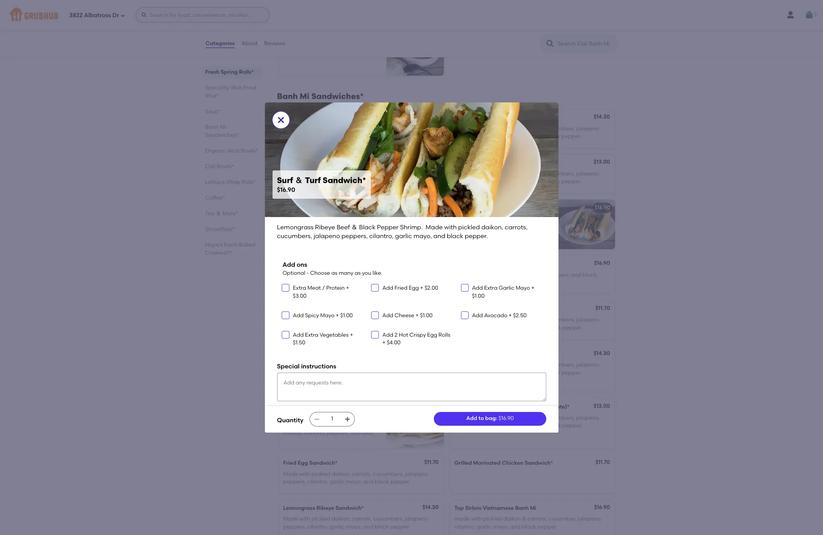 Task type: locate. For each thing, give the bounding box(es) containing it.
sandwiches* up pork loaf w/pate sandwich*
[[311, 92, 364, 101]]

sausage
[[300, 261, 323, 267]]

0 vertical spatial loaf
[[296, 114, 308, 121]]

mayo, for lemongrass ribeye sandwich*
[[346, 524, 362, 530]]

surf ＆ turf sandwich* $16.90
[[277, 175, 366, 193]]

turkey, bacon, avocado, tomato. made with lettuce, white american cheese, banana peppers, and black pepper.
[[283, 415, 376, 444]]

rice*
[[205, 93, 219, 99]]

1 vertical spatial made with pickled daikon, carrots, cucumbers, jalapeno peppers, cilantro, garlic butter, and black pepper.
[[454, 317, 599, 331]]

sauteed spam ＆ egg sandwich*
[[454, 114, 541, 121]]

made
[[283, 125, 298, 132], [454, 125, 469, 132], [283, 170, 298, 177], [454, 170, 469, 177], [283, 215, 298, 222], [495, 223, 510, 230], [426, 224, 443, 231], [283, 272, 298, 278], [454, 272, 469, 278], [283, 317, 298, 323], [454, 317, 469, 323], [283, 362, 298, 368], [454, 362, 469, 368], [454, 415, 469, 421], [283, 422, 298, 429], [283, 471, 298, 477], [283, 516, 298, 522]]

cheese, down quantity
[[283, 430, 303, 437]]

mayo
[[516, 285, 530, 291], [320, 312, 334, 319]]

1 vertical spatial w/pate
[[501, 306, 520, 312]]

0 vertical spatial banana
[[525, 272, 545, 278]]

surf ＆ turf sandwich* image
[[558, 200, 615, 249]]

vietnamese left the ham in the bottom of the page
[[454, 306, 486, 312]]

cilantro, for top sirloin vietnamese banh mi
[[454, 524, 476, 530]]

chicken for grilled
[[502, 460, 523, 466]]

main navigation navigation
[[0, 0, 823, 30]]

butter, down the $2.50
[[517, 324, 534, 331]]

pork loaf w/pate sandwich*
[[283, 114, 359, 121]]

rolls* right wrap
[[242, 179, 256, 185]]

daikon, for sweet sausage sandwich*
[[332, 272, 351, 278]]

cheese
[[395, 312, 414, 319]]

banana down bacon,
[[304, 430, 325, 437]]

1 horizontal spatial pork
[[486, 160, 498, 166]]

and inside made with lettuce, cheese, banana peppers, and black pepper.
[[571, 272, 581, 278]]

cucumbers, for vegetarian loaf sandwich*
[[373, 317, 404, 323]]

0 horizontal spatial shrimp.
[[400, 224, 423, 231]]

chicken
[[307, 31, 329, 38], [317, 205, 338, 211], [502, 460, 523, 466]]

turf inside surf ＆ turf sandwich* $16.90
[[305, 175, 321, 185]]

0 horizontal spatial daikon
[[363, 362, 381, 368]]

tea
[[205, 210, 214, 217]]

many
[[339, 270, 353, 276]]

$1.00 up 'vegetables'
[[340, 312, 353, 319]]

+ right 'vegetables'
[[350, 332, 353, 338]]

garlic for vietnamese ham w/pate sandwich*
[[501, 324, 516, 331]]

daikon, for sauteed spam ＆ egg sandwich*
[[503, 125, 522, 132]]

$2.00
[[425, 285, 438, 291]]

sauteed left spam
[[454, 114, 476, 121]]

0 horizontal spatial fried
[[243, 84, 256, 91]]

/
[[322, 285, 325, 291]]

garlic for sauteed spam ＆ egg sandwich*
[[501, 133, 516, 140]]

loaf for vegetarian
[[314, 306, 325, 312]]

add left the ham in the bottom of the page
[[472, 312, 483, 319]]

made with pickled daikon, carrots, cucumbers, jalapeno peppers, cilantro, garlic mayo, and black pepper. for savory bbq pork sandwich*
[[454, 170, 599, 185]]

made with pickled daikon, carrots, cucumbers, jalapeno peppers, cilantro, garlic butter, and black pepper. for vietnamese ham w/pate sandwich*
[[454, 317, 599, 331]]

dr
[[112, 12, 119, 19]]

3822 albatross dr
[[69, 12, 119, 19]]

extra inside add extra vegetables + $1.50
[[305, 332, 318, 338]]

svg image for add fried egg
[[373, 286, 377, 290]]

black
[[376, 133, 390, 140], [546, 133, 560, 140], [375, 178, 389, 185], [546, 178, 560, 185], [375, 223, 389, 230], [447, 232, 463, 240], [483, 246, 498, 253], [582, 272, 597, 278], [375, 279, 389, 286], [375, 324, 389, 331], [547, 324, 561, 331], [376, 370, 390, 376], [546, 370, 560, 376], [547, 422, 561, 429], [362, 430, 376, 437], [375, 479, 389, 485], [375, 524, 389, 530], [522, 524, 536, 530]]

lettuce, up garlic
[[483, 272, 502, 278]]

mi down soup* tab
[[220, 124, 226, 130]]

pickled for spicy crispy chicken sandwich*
[[311, 215, 330, 222]]

made with lettuce, cheese, banana peppers, and black pepper.
[[454, 272, 597, 286]]

＆ inside the made with cucumbers, pickled daikon ＆ carrots, jalapenos, cilantro, spicy mayo and black pepper.
[[382, 362, 388, 368]]

garlic
[[330, 133, 344, 140], [501, 133, 516, 140], [330, 178, 344, 185], [501, 178, 516, 185], [330, 223, 344, 230], [395, 232, 412, 240], [525, 239, 540, 245], [330, 279, 344, 286], [330, 324, 344, 331], [501, 324, 516, 331], [501, 370, 516, 376], [501, 422, 516, 429], [330, 479, 344, 485], [330, 524, 344, 530], [477, 524, 492, 530]]

2 vertical spatial chicken
[[502, 460, 523, 466]]

cilantro, for spicy crispy chicken sandwich*
[[307, 223, 328, 230]]

0 vertical spatial spicy
[[283, 205, 297, 211]]

daikon inside made with pickled daikon & carrots, cucumber, jalapeno, cilantro, garlic mayo, and black pepper
[[503, 516, 521, 522]]

2 vertical spatial butter,
[[517, 422, 534, 429]]

cheese, up garlic
[[504, 272, 524, 278]]

and inside made with pickled daikon & carrots, cucumber, jalapeno, cilantro, garlic mayo, and black pepper
[[510, 524, 520, 530]]

garlic for dac biet (street style pork cold cut w/pate)*
[[501, 422, 516, 429]]

0 horizontal spatial black
[[359, 224, 375, 231]]

fresh up cookies!!!*
[[224, 242, 238, 248]]

peppers, inside turkey, bacon, avocado, tomato. made with lettuce, white american cheese, banana peppers, and black pepper.
[[326, 430, 349, 437]]

add inside add 2 hot crispy egg rolls + $4.00
[[382, 332, 393, 338]]

$14.30 for spicy crispy chicken sandwich*
[[422, 204, 439, 210]]

turf for surf ＆ turf sandwich*
[[473, 205, 483, 211]]

1 horizontal spatial mi
[[300, 92, 309, 101]]

1 vertical spatial fried
[[395, 285, 407, 291]]

beef down surf ＆ turf sandwich*
[[506, 215, 518, 222]]

1 horizontal spatial beef
[[506, 215, 518, 222]]

1 vertical spatial daikon
[[503, 516, 521, 522]]

with inside made with pickled daikon & carrots, cucumber, jalapeno, cilantro, garlic mayo, and black pepper
[[471, 516, 482, 522]]

1 vertical spatial vietnamese
[[483, 505, 514, 512]]

about
[[241, 40, 258, 47]]

mayo up 'vegetables'
[[320, 312, 334, 319]]

1 vertical spatial lettuce,
[[311, 422, 331, 429]]

spicy
[[283, 205, 297, 211], [305, 312, 319, 319], [291, 381, 304, 386]]

fried inside "specialty wok fried rice*"
[[243, 84, 256, 91]]

2
[[814, 11, 817, 18], [395, 332, 398, 338]]

add for add extra vegetables + $1.50
[[293, 332, 304, 338]]

mayo, for sauteed tofu sandwich*
[[346, 178, 362, 185]]

1 horizontal spatial daikon
[[503, 516, 521, 522]]

add left cheese
[[382, 312, 393, 319]]

crispy right "hot"
[[409, 332, 426, 338]]

ons
[[297, 261, 307, 269]]

pickled for vietnamese ham w/pate sandwich*
[[483, 317, 502, 323]]

1 vertical spatial butter,
[[517, 324, 534, 331]]

add down $3.00
[[293, 312, 304, 319]]

svg image inside 2 button
[[805, 10, 814, 19]]

0 vertical spatial 2
[[814, 11, 817, 18]]

svg image for add cheese
[[373, 313, 377, 318]]

top sirloin vietnamese banh mi
[[454, 505, 536, 512]]

add left to
[[466, 415, 477, 422]]

smoothies* tab
[[205, 225, 259, 233]]

chicken right marinated
[[502, 460, 523, 466]]

0 vertical spatial sauteed
[[454, 114, 476, 121]]

1 vertical spatial chicken
[[317, 205, 338, 211]]

egg
[[501, 114, 511, 121], [409, 285, 419, 291], [427, 332, 437, 338], [298, 460, 308, 466]]

mayo right garlic
[[516, 285, 530, 291]]

1 horizontal spatial pepper
[[454, 223, 473, 230]]

mi up made with pickled daikon & carrots, cucumber, jalapeno, cilantro, garlic mayo, and black pepper
[[530, 505, 536, 512]]

add for add cheese + $1.00
[[382, 312, 393, 319]]

extra for add extra vegetables + $1.50
[[305, 332, 318, 338]]

carrots,
[[352, 125, 372, 132], [523, 125, 543, 132], [352, 170, 372, 177], [523, 170, 543, 177], [352, 215, 372, 222], [505, 224, 528, 231], [475, 231, 495, 237], [352, 272, 372, 278], [352, 317, 372, 323], [523, 317, 543, 323], [389, 362, 409, 368], [523, 362, 543, 368], [523, 415, 543, 421], [352, 471, 372, 477], [352, 516, 372, 522], [528, 516, 547, 522]]

as left "you"
[[355, 270, 361, 276]]

0 vertical spatial w/pate
[[309, 114, 329, 121]]

$1.00 inside add extra garlic mayo + $1.00
[[472, 293, 485, 299]]

add inside add ons optional - choose as many as you like.
[[283, 261, 295, 269]]

bbq
[[474, 160, 485, 166]]

bowls* right acai
[[241, 148, 258, 154]]

lettuce, down bacon,
[[311, 422, 331, 429]]

cali bowls*
[[205, 163, 234, 170]]

cilantro, inside made with pickled daikon & carrots, cucumber, jalapeno, cilantro, garlic mayo, and black pepper
[[454, 524, 476, 530]]

add up the $1.50
[[293, 332, 304, 338]]

cucumbers, for sauteed tofu sandwich*
[[373, 170, 404, 177]]

1 vertical spatial turf
[[473, 205, 483, 211]]

extra left garlic
[[484, 285, 497, 291]]

jalapeno for lemongrass ribeye sandwich*
[[405, 516, 428, 522]]

1 horizontal spatial $1.00
[[420, 312, 433, 319]]

with
[[299, 125, 310, 132], [471, 125, 481, 132], [299, 170, 310, 177], [471, 170, 481, 177], [299, 215, 310, 222], [512, 223, 522, 230], [444, 224, 457, 231], [299, 272, 310, 278], [471, 272, 481, 278], [299, 317, 310, 323], [471, 317, 481, 323], [299, 362, 310, 368], [471, 362, 481, 368], [471, 415, 481, 421], [299, 422, 310, 429], [299, 471, 310, 477], [299, 516, 310, 522], [471, 516, 482, 522]]

banana up add extra garlic mayo + $1.00
[[525, 272, 545, 278]]

butter, down cold at the bottom of page
[[517, 422, 534, 429]]

cucumbers, for pork loaf w/pate sandwich*
[[373, 125, 404, 132]]

garlic for vegetarian loaf sandwich*
[[330, 324, 344, 331]]

1 vertical spatial ribeye
[[315, 224, 335, 231]]

0 horizontal spatial banh
[[205, 124, 219, 130]]

cucumbers, inside the made with cucumbers, pickled daikon ＆ carrots, jalapenos, cilantro, spicy mayo and black pepper.
[[311, 362, 342, 368]]

w/pate for loaf
[[309, 114, 329, 121]]

butter, for dac biet (street style pork cold cut w/pate)*
[[517, 422, 534, 429]]

2 vertical spatial ribeye
[[316, 505, 334, 512]]

egg inside add 2 hot crispy egg rolls + $4.00
[[427, 332, 437, 338]]

0 vertical spatial mayo
[[516, 285, 530, 291]]

$14.30 for lemongrass ribeye sandwich*
[[422, 504, 439, 511]]

add ons optional - choose as many as you like.
[[283, 261, 382, 276]]

sandwiches* inside tab
[[205, 132, 239, 138]]

pepper. inside the made with cucumbers, pickled daikon ＆ carrots, jalapenos, cilantro, spicy mayo and black pepper.
[[391, 370, 412, 376]]

daikon inside the made with cucumbers, pickled daikon ＆ carrots, jalapenos, cilantro, spicy mayo and black pepper.
[[363, 362, 381, 368]]

butter, down pork loaf w/pate sandwich*
[[346, 133, 363, 140]]

0 vertical spatial banh mi sandwiches*
[[277, 92, 364, 101]]

banh mi sandwiches* inside tab
[[205, 124, 239, 138]]

0 vertical spatial butter,
[[346, 133, 363, 140]]

1 vertical spatial rolls*
[[242, 179, 256, 185]]

cilantro, for vegetarian loaf sandwich*
[[307, 324, 328, 331]]

cucumbers, for sweet sausage sandwich*
[[373, 272, 404, 278]]

cilantro, for pork loaf w/pate sandwich*
[[307, 133, 328, 140]]

sandwiches* up organic
[[205, 132, 239, 138]]

banh
[[277, 92, 298, 101], [205, 124, 219, 130], [515, 505, 529, 512]]

1 horizontal spatial banana
[[525, 272, 545, 278]]

1 horizontal spatial banh mi sandwiches*
[[277, 92, 364, 101]]

w/pate for ham
[[501, 306, 520, 312]]

jalapeno for vegetarian loaf sandwich*
[[405, 317, 428, 323]]

2 vertical spatial spicy
[[291, 381, 304, 386]]

$1.00 right cheese
[[420, 312, 433, 319]]

add extra vegetables + $1.50
[[293, 332, 353, 346]]

0 vertical spatial banh
[[277, 92, 298, 101]]

pepper
[[454, 223, 473, 230], [377, 224, 399, 231]]

mayo, inside made with pickled daikon & carrots, cucumber, jalapeno, cilantro, garlic mayo, and black pepper
[[493, 524, 509, 530]]

fresh up specialty
[[205, 69, 219, 75]]

add inside add extra vegetables + $1.50
[[293, 332, 304, 338]]

categories button
[[205, 30, 235, 57]]

1 horizontal spatial fresh
[[224, 242, 238, 248]]

1 vertical spatial spicy
[[305, 312, 319, 319]]

as left many
[[331, 270, 337, 276]]

add inside add extra garlic mayo + $1.00
[[472, 285, 483, 291]]

+ left the $2.50
[[509, 312, 512, 319]]

banh mi sandwiches*
[[277, 92, 364, 101], [205, 124, 239, 138]]

svg image for add spicy mayo
[[283, 313, 288, 318]]

spicy for spicy crispy chicken sandwich*
[[283, 205, 297, 211]]

bowls* inside tab
[[241, 148, 258, 154]]

+ right protein
[[346, 285, 349, 291]]

0 vertical spatial pork
[[283, 114, 295, 121]]

$1.00 up avocado
[[472, 293, 485, 299]]

wok
[[230, 84, 242, 91]]

add up optional
[[283, 261, 295, 269]]

daikon, for pork loaf w/pate sandwich*
[[332, 125, 351, 132]]

cucumber,
[[549, 516, 576, 522]]

cilantro, for sauteed tofu sandwich*
[[307, 178, 328, 185]]

surf inside surf ＆ turf sandwich* $16.90
[[277, 175, 293, 185]]

0 horizontal spatial pork
[[283, 114, 295, 121]]

cali
[[205, 163, 215, 170]]

mayo, for sweet sausage sandwich*
[[346, 279, 362, 286]]

as
[[331, 270, 337, 276], [355, 270, 361, 276]]

bacon,
[[302, 415, 320, 421]]

lemongrass
[[454, 215, 486, 222], [277, 224, 314, 231], [283, 505, 315, 512]]

meat
[[307, 285, 321, 291]]

0 horizontal spatial loaf
[[296, 114, 308, 121]]

vietnamese right sirloin
[[483, 505, 514, 512]]

bag:
[[485, 415, 497, 422]]

$11.70
[[424, 114, 439, 120], [595, 305, 610, 312], [424, 459, 439, 466], [595, 459, 610, 466]]

1 horizontal spatial as
[[355, 270, 361, 276]]

hot
[[399, 332, 408, 338]]

pickled for sweet sausage sandwich*
[[311, 272, 330, 278]]

0 vertical spatial chicken
[[307, 31, 329, 38]]

cucumbers, for vietnamese ham w/pate sandwich*
[[544, 317, 575, 323]]

1 horizontal spatial crispy
[[409, 332, 426, 338]]

3822
[[69, 12, 83, 19]]

1 horizontal spatial lettuce,
[[483, 272, 502, 278]]

sauteed for sauteed spam ＆ egg sandwich*
[[454, 114, 476, 121]]

+ left the $4.00
[[382, 340, 386, 346]]

carrots, inside the made with cucumbers, pickled daikon ＆ carrots, jalapenos, cilantro, spicy mayo and black pepper.
[[389, 362, 409, 368]]

american
[[348, 422, 373, 429]]

1 horizontal spatial turf
[[473, 205, 483, 211]]

garlic inside made with pickled daikon & carrots, cucumber, jalapeno, cilantro, garlic mayo, and black pepper
[[477, 524, 492, 530]]

beef down spicy crispy chicken sandwich*
[[337, 224, 350, 231]]

sauteed for sauteed tofu sandwich*
[[283, 160, 305, 166]]

pickled for pork loaf w/pate sandwich*
[[311, 125, 330, 132]]

1 vertical spatial banana
[[304, 430, 325, 437]]

chicken down surf ＆ turf sandwich* $16.90 on the top of the page
[[317, 205, 338, 211]]

surf for surf ＆ turf sandwich*
[[454, 205, 465, 211]]

1 vertical spatial 2
[[395, 332, 398, 338]]

mayo, for vegetarian loaf sandwich*
[[346, 324, 362, 331]]

1 horizontal spatial black
[[526, 215, 540, 222]]

garlic for fried egg sandwich*
[[330, 479, 344, 485]]

made with cucumbers, pickled daikon ＆ carrots, jalapenos, cilantro, spicy mayo and black pepper.
[[283, 362, 412, 376]]

0 horizontal spatial beef
[[337, 224, 350, 231]]

add left garlic
[[472, 285, 483, 291]]

cilantro, inside the made with cucumbers, pickled daikon ＆ carrots, jalapenos, cilantro, spicy mayo and black pepper.
[[311, 370, 332, 376]]

made with pickled daikon, carrots, cucumbers, jalapeno peppers, cilantro, garlic butter, and black pepper. down cold at the bottom of page
[[454, 415, 599, 429]]

you
[[362, 270, 371, 276]]

add cheese + $1.00
[[382, 312, 433, 319]]

sandwiches*
[[311, 92, 364, 101], [205, 132, 239, 138]]

add 2 hot crispy egg rolls + $4.00
[[382, 332, 450, 346]]

mi up pork loaf w/pate sandwich*
[[300, 92, 309, 101]]

pickled for savory bbq pork sandwich*
[[483, 170, 502, 177]]

1 horizontal spatial surf
[[454, 205, 465, 211]]

1 horizontal spatial sandwiches*
[[311, 92, 364, 101]]

svg image for add 2 hot crispy egg rolls
[[373, 333, 377, 337]]

organic acai bowls* tab
[[205, 147, 259, 155]]

made with pickled daikon, carrots, cucumbers, jalapeno peppers, cilantro, garlic butter, and black pepper. for pork loaf w/pate sandwich*
[[283, 125, 428, 140]]

1 horizontal spatial mayo
[[516, 285, 530, 291]]

+ right garlic
[[531, 285, 534, 291]]

black inside turkey, bacon, avocado, tomato. made with lettuce, white american cheese, banana peppers, and black pepper.
[[362, 430, 376, 437]]

0 vertical spatial beef
[[506, 215, 518, 222]]

butter, for vietnamese ham w/pate sandwich*
[[517, 324, 534, 331]]

coconut chicken curry soup image
[[386, 26, 444, 76]]

0 horizontal spatial lettuce,
[[311, 422, 331, 429]]

$14.30 for sauteed spam ＆ egg sandwich*
[[594, 114, 610, 120]]

quantity
[[277, 417, 303, 424]]

svg image for add extra vegetables
[[283, 333, 288, 337]]

surf ＆ turf sandwich*
[[454, 205, 512, 211]]

special instructions
[[277, 363, 336, 370]]

1 vertical spatial banh mi sandwiches*
[[205, 124, 239, 138]]

add up "add cheese + $1.00"
[[382, 285, 393, 291]]

2 vertical spatial made with pickled daikon, carrots, cucumbers, jalapeno peppers, cilantro, garlic butter, and black pepper.
[[454, 415, 599, 429]]

0 vertical spatial crispy
[[299, 205, 316, 211]]

rolls* for fresh spring rolls*
[[239, 69, 254, 75]]

1 horizontal spatial cheese,
[[504, 272, 524, 278]]

1 vertical spatial lemongrass
[[277, 224, 314, 231]]

1 vertical spatial sandwiches*
[[205, 132, 239, 138]]

extra up $3.00
[[293, 285, 306, 291]]

0 vertical spatial black
[[526, 215, 540, 222]]

0 horizontal spatial sandwiches*
[[205, 132, 239, 138]]

1 horizontal spatial sauteed
[[454, 114, 476, 121]]

0 vertical spatial made with pickled daikon, carrots, cucumbers, jalapeno peppers, cilantro, garlic butter, and black pepper.
[[283, 125, 428, 140]]

1 vertical spatial pork
[[486, 160, 498, 166]]

0 horizontal spatial sauteed
[[283, 160, 305, 166]]

rolls* right spring
[[239, 69, 254, 75]]

and inside turkey, bacon, avocado, tomato. made with lettuce, white american cheese, banana peppers, and black pepper.
[[350, 430, 361, 437]]

pickled for sauteed tofu sandwich*
[[311, 170, 330, 177]]

1 vertical spatial banh
[[205, 124, 219, 130]]

0 vertical spatial bowls*
[[241, 148, 258, 154]]

mi inside tab
[[220, 124, 226, 130]]

extra
[[293, 285, 306, 291], [484, 285, 497, 291], [305, 332, 318, 338]]

daikon
[[363, 362, 381, 368], [503, 516, 521, 522]]

$3.00
[[293, 293, 307, 299]]

bowls* right cali
[[217, 163, 234, 170]]

wrap
[[226, 179, 240, 185]]

beef
[[506, 215, 518, 222], [337, 224, 350, 231]]

spicy image
[[283, 381, 290, 387]]

extra up the $1.50
[[305, 332, 318, 338]]

garlic for sauteed tofu sandwich*
[[330, 178, 344, 185]]

crispy down surf ＆ turf sandwich* $16.90 on the top of the page
[[299, 205, 316, 211]]

0 horizontal spatial fresh
[[205, 69, 219, 75]]

banh mi sandwiches* up pork loaf w/pate sandwich*
[[277, 92, 364, 101]]

chicken left "curry"
[[307, 31, 329, 38]]

jalapeno for fried egg sandwich*
[[405, 471, 428, 477]]

1 horizontal spatial loaf
[[314, 306, 325, 312]]

0 horizontal spatial as
[[331, 270, 337, 276]]

1 vertical spatial sauteed
[[283, 160, 305, 166]]

1 vertical spatial loaf
[[314, 306, 325, 312]]

2 horizontal spatial $1.00
[[472, 293, 485, 299]]

chicken for spicy
[[317, 205, 338, 211]]

bowls*
[[241, 148, 258, 154], [217, 163, 234, 170]]

made with pickled daikon, carrots, cucumbers, jalapeno peppers, cilantro, garlic mayo, and black pepper. for sauteed tofu sandwich*
[[283, 170, 428, 185]]

svg image
[[805, 10, 814, 19], [120, 13, 125, 18], [462, 286, 467, 290], [314, 416, 320, 422]]

0 vertical spatial fried
[[243, 84, 256, 91]]

pickled inside made with pickled daikon & carrots, cucumber, jalapeno, cilantro, garlic mayo, and black pepper
[[483, 516, 502, 522]]

and
[[364, 133, 374, 140], [534, 133, 545, 140], [363, 178, 373, 185], [534, 178, 545, 185], [363, 223, 373, 230], [433, 232, 445, 240], [472, 246, 482, 253], [571, 272, 581, 278], [363, 279, 373, 286], [363, 324, 373, 331], [535, 324, 546, 331], [364, 370, 375, 376], [534, 370, 545, 376], [535, 422, 546, 429], [350, 430, 361, 437], [363, 479, 373, 485], [363, 524, 373, 530], [510, 524, 520, 530]]

0 horizontal spatial banana
[[304, 430, 325, 437]]

extra inside add extra garlic mayo + $1.00
[[484, 285, 497, 291]]

0 horizontal spatial crispy
[[299, 205, 316, 211]]

0 vertical spatial vietnamese
[[454, 306, 486, 312]]

0 vertical spatial turf
[[305, 175, 321, 185]]

cilantro, for fried egg sandwich*
[[307, 479, 328, 485]]

svg image
[[141, 12, 147, 18], [276, 116, 285, 125], [283, 286, 288, 290], [373, 286, 377, 290], [283, 313, 288, 318], [373, 313, 377, 318], [283, 333, 288, 337], [373, 333, 377, 337], [344, 416, 350, 422]]

bowls* inside tab
[[217, 163, 234, 170]]

daikon, for lemongrass ribeye sandwich*
[[332, 516, 351, 522]]

loaf
[[296, 114, 308, 121], [314, 306, 325, 312]]

made with pickled daikon, carrots, cucumbers, jalapeno peppers, cilantro, garlic mayo, and black pepper. for spicy crispy chicken sandwich*
[[283, 215, 428, 230]]

＆ inside surf ＆ turf sandwich* $16.90
[[295, 175, 303, 185]]

add up the $4.00
[[382, 332, 393, 338]]

0 vertical spatial fresh
[[205, 69, 219, 75]]

1 vertical spatial mayo
[[320, 312, 334, 319]]

vietnamese
[[454, 306, 486, 312], [483, 505, 514, 512]]

surf
[[277, 175, 293, 185], [454, 205, 465, 211]]

spicy for spicy
[[291, 381, 304, 386]]

jalapeno,
[[578, 516, 602, 522]]

cucumbers, for dac biet (street style pork cold cut w/pate)*
[[544, 415, 575, 421]]

sauteed tofu sandwich*
[[283, 160, 347, 166]]

0 vertical spatial rolls*
[[239, 69, 254, 75]]

turkey,
[[283, 415, 301, 421]]

1 horizontal spatial fried
[[283, 460, 296, 466]]

to
[[479, 415, 484, 422]]

mayo, for spicy crispy chicken sandwich*
[[346, 223, 362, 230]]

made with pickled daikon, carrots, cucumbers, jalapeno peppers, cilantro, garlic butter, and black pepper. down vietnamese ham w/pate sandwich*
[[454, 317, 599, 331]]

1 horizontal spatial w/pate
[[501, 306, 520, 312]]

carved turkey club sandwich* image
[[386, 399, 444, 449]]

black inside made with pickled daikon & carrots, cucumber, jalapeno, cilantro, garlic mayo, and black pepper
[[522, 524, 536, 530]]

jalapenos,
[[283, 370, 310, 376]]

1 vertical spatial cheese,
[[283, 430, 303, 437]]

0 horizontal spatial 2
[[395, 332, 398, 338]]

made with pickled daikon & carrots, cucumber, jalapeno, cilantro, garlic mayo, and black pepper
[[454, 516, 602, 530]]

carrots, inside made with pickled daikon & carrots, cucumber, jalapeno, cilantro, garlic mayo, and black pepper
[[528, 516, 547, 522]]

+ up 'vegetables'
[[336, 312, 339, 319]]

$13.00
[[422, 159, 439, 165], [594, 159, 610, 165], [594, 403, 610, 410]]

1 horizontal spatial bowls*
[[241, 148, 258, 154]]

0 horizontal spatial banh mi sandwiches*
[[205, 124, 239, 138]]

0 vertical spatial lettuce,
[[483, 272, 502, 278]]

made with pickled daikon, carrots, cucumbers, jalapeno peppers, cilantro, garlic butter, and black pepper. for dac biet (street style pork cold cut w/pate)*
[[454, 415, 599, 429]]

turf for surf ＆ turf sandwich* $16.90
[[305, 175, 321, 185]]

cucumbers, for fried egg sandwich*
[[373, 471, 404, 477]]

$16.90 inside surf ＆ turf sandwich* $16.90
[[277, 186, 295, 193]]

banh mi sandwiches* up organic
[[205, 124, 239, 138]]

sauteed left tofu in the top left of the page
[[283, 160, 305, 166]]

made with pickled daikon, carrots, cucumbers, jalapeno peppers, cilantro, garlic butter, and black pepper. down pork loaf w/pate sandwich*
[[283, 125, 428, 140]]

add for add spicy mayo + $1.00
[[293, 312, 304, 319]]

add fried egg + $2.00
[[382, 285, 438, 291]]

1 as from the left
[[331, 270, 337, 276]]

organic
[[205, 148, 226, 154]]



Task type: describe. For each thing, give the bounding box(es) containing it.
spicy
[[334, 370, 347, 376]]

carved
[[283, 404, 303, 410]]

turkey
[[304, 404, 321, 410]]

cheese, inside made with lettuce, cheese, banana peppers, and black pepper.
[[504, 272, 524, 278]]

sweet
[[283, 261, 299, 267]]

jalapeno for sweet sausage sandwich*
[[405, 272, 428, 278]]

more*
[[222, 210, 238, 217]]

sirloin
[[465, 505, 481, 512]]

specialty wok fried rice* tab
[[205, 84, 259, 100]]

+ inside add 2 hot crispy egg rolls + $4.00
[[382, 340, 386, 346]]

garlic for savory bbq pork sandwich*
[[501, 178, 516, 185]]

2 as from the left
[[355, 270, 361, 276]]

$13.00 for sauteed tofu sandwich*
[[422, 159, 439, 165]]

made inside made with lettuce, cheese, banana peppers, and black pepper.
[[454, 272, 469, 278]]

cilantro, for vietnamese ham w/pate sandwich*
[[478, 324, 500, 331]]

mayo inside add extra garlic mayo + $1.00
[[516, 285, 530, 291]]

white
[[332, 422, 346, 429]]

instructions
[[301, 363, 336, 370]]

made inside the made with cucumbers, pickled daikon ＆ carrots, jalapenos, cilantro, spicy mayo and black pepper.
[[283, 362, 298, 368]]

soup
[[346, 31, 359, 38]]

pickled for lemongrass ribeye sandwich*
[[311, 516, 330, 522]]

club
[[322, 404, 335, 410]]

tea ＆ more* tab
[[205, 209, 259, 218]]

categories
[[205, 40, 235, 47]]

garlic for spicy crispy chicken sandwich*
[[330, 223, 344, 230]]

choose
[[310, 270, 330, 276]]

cali bowls* tab
[[205, 162, 259, 171]]

jalapeno for savory bbq pork sandwich*
[[576, 170, 599, 177]]

loaf for pork
[[296, 114, 308, 121]]

mayo
[[348, 370, 363, 376]]

+ left "$2.00"
[[420, 285, 423, 291]]

extra inside 'extra meat / protein + $3.00'
[[293, 285, 306, 291]]

$1.50
[[293, 340, 305, 346]]

svg image for extra meat / protein
[[283, 286, 288, 290]]

cucumbers, for sauteed spam ＆ egg sandwich*
[[544, 125, 575, 132]]

$19.50
[[423, 31, 439, 38]]

spicy crispy chicken sandwich*
[[283, 205, 368, 211]]

cheese, inside turkey, bacon, avocado, tomato. made with lettuce, white american cheese, banana peppers, and black pepper.
[[283, 430, 303, 437]]

made
[[454, 516, 470, 522]]

grilled
[[454, 460, 472, 466]]

tea ＆ more*
[[205, 210, 238, 217]]

daikon, for sauteed tofu sandwich*
[[332, 170, 351, 177]]

black inside made with lettuce, cheese, banana peppers, and black pepper.
[[582, 272, 597, 278]]

cucumbers, for lemongrass ribeye sandwich*
[[373, 516, 404, 522]]

coffee* tab
[[205, 194, 259, 202]]

and inside the made with cucumbers, pickled daikon ＆ carrots, jalapenos, cilantro, spicy mayo and black pepper.
[[364, 370, 375, 376]]

banh mi sandwiches* tab
[[205, 123, 259, 139]]

fresh spring rolls* tab
[[205, 68, 259, 76]]

protein
[[326, 285, 345, 291]]

cucumbers, for savory bbq pork sandwich*
[[544, 170, 575, 177]]

+ inside add extra garlic mayo + $1.00
[[531, 285, 534, 291]]

albatross
[[84, 12, 111, 19]]

baked
[[239, 242, 255, 248]]

cilantro, for dac biet (street style pork cold cut w/pate)*
[[478, 422, 500, 429]]

pickled for vegetarian loaf sandwich*
[[311, 317, 330, 323]]

avocado,
[[322, 415, 346, 421]]

1 vertical spatial beef
[[337, 224, 350, 231]]

butter, for pork loaf w/pate sandwich*
[[346, 133, 363, 140]]

sweet sausage sandwich*
[[283, 261, 353, 267]]

0 vertical spatial sandwiches*
[[311, 92, 364, 101]]

cucumbers, for spicy crispy chicken sandwich*
[[373, 215, 404, 222]]

pepper. inside turkey, bacon, avocado, tomato. made with lettuce, white american cheese, banana peppers, and black pepper.
[[283, 438, 303, 444]]

soup*
[[205, 108, 221, 115]]

jalapeno for vietnamese ham w/pate sandwich*
[[576, 317, 599, 323]]

crispy inside add 2 hot crispy egg rolls + $4.00
[[409, 332, 426, 338]]

garlic for lemongrass ribeye sandwich*
[[330, 524, 344, 530]]

daikon, for vietnamese ham w/pate sandwich*
[[503, 317, 522, 323]]

rolls* for lettuce wrap rolls*
[[242, 179, 256, 185]]

Search Cali Banh Mi search field
[[557, 40, 615, 47]]

dac biet (street style pork cold cut w/pate)*
[[454, 404, 570, 410]]

2 vertical spatial mi
[[530, 505, 536, 512]]

+ inside 'extra meat / protein + $3.00'
[[346, 285, 349, 291]]

2 horizontal spatial fried
[[395, 285, 407, 291]]

ham
[[487, 306, 500, 312]]

$18.20
[[423, 404, 439, 410]]

$11.70 for fried egg sandwich*
[[424, 459, 439, 466]]

coffee*
[[205, 195, 225, 201]]

0 horizontal spatial mayo
[[320, 312, 334, 319]]

1 horizontal spatial shrimp.
[[474, 223, 494, 230]]

0 horizontal spatial $1.00
[[340, 312, 353, 319]]

coconut chicken curry soup
[[283, 31, 359, 38]]

$13.00 for dac biet (street style pork cold cut w/pate)*
[[594, 403, 610, 410]]

mayo, for top sirloin vietnamese banh mi
[[493, 524, 509, 530]]

tomato.
[[347, 415, 369, 421]]

Input item quantity number field
[[324, 412, 341, 426]]

curry
[[330, 31, 345, 38]]

add for add avocado + $2.50
[[472, 312, 483, 319]]

fresh inside hope's fresh baked cookies!!!*
[[224, 242, 238, 248]]

spring
[[221, 69, 238, 75]]

lettuce, inside made with lettuce, cheese, banana peppers, and black pepper.
[[483, 272, 502, 278]]

surf for surf ＆ turf sandwich* $16.90
[[277, 175, 293, 185]]

organic acai bowls*
[[205, 148, 258, 154]]

svg image inside main navigation navigation
[[141, 12, 147, 18]]

2 button
[[805, 8, 817, 22]]

lettuce wrap rolls*
[[205, 179, 256, 185]]

-
[[307, 270, 309, 276]]

$2.50
[[513, 312, 527, 319]]

with inside made with lettuce, cheese, banana peppers, and black pepper.
[[471, 272, 481, 278]]

savory bbq pork sandwich*
[[454, 160, 528, 166]]

0 vertical spatial lemongrass
[[454, 215, 486, 222]]

daikon, for fried egg sandwich*
[[332, 471, 351, 477]]

lemongrass ribeye sandwich*
[[283, 505, 364, 512]]

vietnamese ham w/pate sandwich*
[[454, 306, 550, 312]]

peppers, inside made with lettuce, cheese, banana peppers, and black pepper.
[[547, 272, 570, 278]]

add for add ons optional - choose as many as you like.
[[283, 261, 295, 269]]

grilled marinated chicken sandwich*
[[454, 460, 553, 466]]

made inside turkey, bacon, avocado, tomato. made with lettuce, white american cheese, banana peppers, and black pepper.
[[283, 422, 298, 429]]

daikon, for dac biet (street style pork cold cut w/pate)*
[[503, 415, 522, 421]]

Special instructions text field
[[277, 373, 546, 401]]

pepper. inside made with lettuce, cheese, banana peppers, and black pepper.
[[454, 279, 474, 286]]

2 inside add 2 hot crispy egg rolls + $4.00
[[395, 332, 398, 338]]

made with pickled daikon, carrots, cucumbers, jalapeno peppers, cilantro, garlic mayo, and black pepper. for lemongrass ribeye sandwich*
[[283, 516, 428, 530]]

specialty
[[205, 84, 229, 91]]

vegetarian
[[283, 306, 312, 312]]

daikon, for spicy crispy chicken sandwich*
[[332, 215, 351, 222]]

pickled for fried egg sandwich*
[[311, 471, 330, 477]]

$13.00 for savory bbq pork sandwich*
[[594, 159, 610, 165]]

jalapeno for spicy crispy chicken sandwich*
[[405, 215, 428, 222]]

carved turkey club sandwich*
[[283, 404, 364, 410]]

daikon, for vegetarian loaf sandwich*
[[332, 317, 351, 323]]

pickled for dac biet (street style pork cold cut w/pate)*
[[483, 415, 502, 421]]

2 inside 2 button
[[814, 11, 817, 18]]

pickled inside the made with cucumbers, pickled daikon ＆ carrots, jalapenos, cilantro, spicy mayo and black pepper.
[[343, 362, 362, 368]]

hope's fresh baked cookies!!!*
[[205, 242, 255, 256]]

cookies!!!*
[[205, 250, 233, 256]]

add for add fried egg + $2.00
[[382, 285, 393, 291]]

made with pickled daikon, carrots, cucumbers, jalapeno peppers, cilantro, garlic mayo, and black pepper. for vegetarian loaf sandwich*
[[283, 317, 428, 331]]

(street
[[478, 404, 495, 410]]

with inside the made with cucumbers, pickled daikon ＆ carrots, jalapenos, cilantro, spicy mayo and black pepper.
[[299, 362, 310, 368]]

search icon image
[[545, 39, 555, 48]]

mayo, for fried egg sandwich*
[[346, 479, 362, 485]]

mayo, for savory bbq pork sandwich*
[[517, 178, 533, 185]]

like.
[[373, 270, 382, 276]]

top
[[454, 505, 464, 512]]

add for add 2 hot crispy egg rolls + $4.00
[[382, 332, 393, 338]]

with inside turkey, bacon, avocado, tomato. made with lettuce, white american cheese, banana peppers, and black pepper.
[[299, 422, 310, 429]]

jalapeno for pork loaf w/pate sandwich*
[[405, 125, 428, 132]]

$11.70 for pork loaf w/pate sandwich*
[[424, 114, 439, 120]]

banana inside made with lettuce, cheese, banana peppers, and black pepper.
[[525, 272, 545, 278]]

lettuce
[[205, 179, 225, 185]]

sandwich* inside surf ＆ turf sandwich* $16.90
[[323, 175, 366, 185]]

reviews button
[[264, 30, 286, 57]]

2 vertical spatial fried
[[283, 460, 296, 466]]

＆ inside tea ＆ more* "tab"
[[216, 210, 221, 217]]

banh inside tab
[[205, 124, 219, 130]]

fresh spring rolls*
[[205, 69, 254, 75]]

made with pickled daikon, carrots, cucumbers, jalapeno peppers, cilantro, garlic mayo, and black pepper. for sauteed spam ＆ egg sandwich*
[[454, 125, 599, 140]]

&
[[522, 516, 526, 522]]

+ right cheese
[[416, 312, 419, 319]]

tofu
[[306, 160, 318, 166]]

garlic for pork loaf w/pate sandwich*
[[330, 133, 344, 140]]

2 vertical spatial banh
[[515, 505, 529, 512]]

$11.70 for vietnamese ham w/pate sandwich*
[[595, 305, 610, 312]]

extra meat / protein + $3.00
[[293, 285, 349, 299]]

acai
[[228, 148, 239, 154]]

fried egg sandwich*
[[283, 460, 337, 466]]

pickled for sauteed spam ＆ egg sandwich*
[[483, 125, 502, 132]]

cilantro, for lemongrass ribeye sandwich*
[[307, 524, 328, 530]]

avocado
[[484, 312, 507, 319]]

mayo, for sauteed spam ＆ egg sandwich*
[[517, 133, 533, 140]]

w/pate)*
[[546, 404, 570, 410]]

0 vertical spatial mi
[[300, 92, 309, 101]]

daikon, for savory bbq pork sandwich*
[[503, 170, 522, 177]]

jalapeno for sauteed spam ＆ egg sandwich*
[[576, 125, 599, 132]]

dac
[[454, 404, 465, 410]]

soup* tab
[[205, 107, 259, 115]]

0 vertical spatial ribeye
[[487, 215, 505, 222]]

2 vertical spatial lemongrass
[[283, 505, 315, 512]]

add avocado + $2.50
[[472, 312, 527, 319]]

made with pickled daikon, carrots, cucumbers, jalapeno peppers, cilantro, garlic mayo, and black pepper. for sweet sausage sandwich*
[[283, 272, 428, 286]]

spam
[[478, 114, 493, 121]]

cilantro, for sweet sausage sandwich*
[[307, 279, 328, 286]]

garlic for sweet sausage sandwich*
[[330, 279, 344, 286]]

0 horizontal spatial pepper
[[377, 224, 399, 231]]

jalapeno for dac biet (street style pork cold cut w/pate)*
[[576, 415, 599, 421]]

add for add to bag: $16.90
[[466, 415, 477, 422]]

garlic for top sirloin vietnamese banh mi
[[477, 524, 492, 530]]

pickled for top sirloin vietnamese banh mi
[[483, 516, 502, 522]]

vegetables
[[320, 332, 349, 338]]

banana inside turkey, bacon, avocado, tomato. made with lettuce, white american cheese, banana peppers, and black pepper.
[[304, 430, 325, 437]]

lettuce wrap rolls* tab
[[205, 178, 259, 186]]

lettuce, inside turkey, bacon, avocado, tomato. made with lettuce, white american cheese, banana peppers, and black pepper.
[[311, 422, 331, 429]]

$4.00
[[387, 340, 401, 346]]

savory
[[454, 160, 472, 166]]

reviews
[[264, 40, 285, 47]]

hope's fresh baked cookies!!!* tab
[[205, 241, 259, 257]]

black inside the made with cucumbers, pickled daikon ＆ carrots, jalapenos, cilantro, spicy mayo and black pepper.
[[376, 370, 390, 376]]

+ inside add extra vegetables + $1.50
[[350, 332, 353, 338]]

add extra garlic mayo + $1.00
[[472, 285, 534, 299]]

add spicy mayo + $1.00
[[293, 312, 353, 319]]

marinated
[[473, 460, 501, 466]]

optional
[[283, 270, 305, 276]]



Task type: vqa. For each thing, say whether or not it's contained in the screenshot.
'min' corresponding to FoodLab
no



